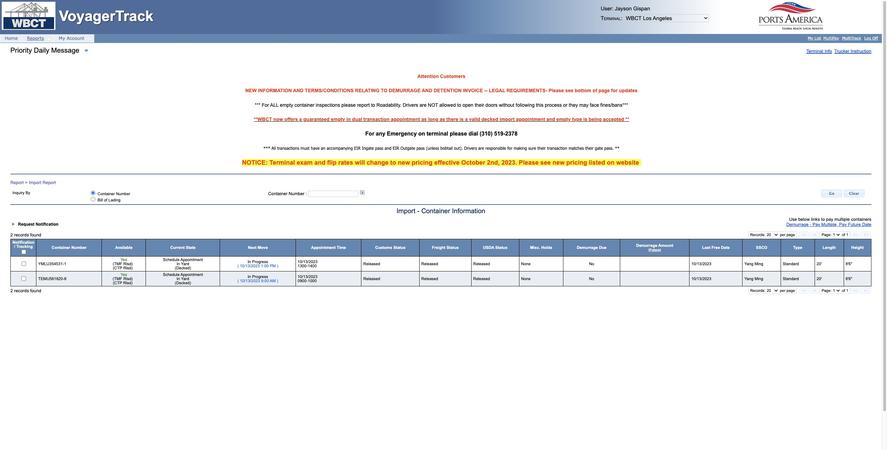 Task type: describe. For each thing, give the bounding box(es) containing it.
0 vertical spatial for
[[612, 88, 618, 93]]

my list multipay multitrack log off
[[809, 36, 879, 40]]

2 new from the left
[[553, 159, 565, 166]]

1 eir from the left
[[354, 146, 361, 151]]

yang for 10/13/2023 1300-1400
[[745, 262, 754, 266]]

0 vertical spatial import
[[29, 180, 41, 185]]

information
[[452, 207, 486, 215]]

0 vertical spatial 1
[[847, 233, 849, 237]]

appointment for in progress ( 10/13/2023 1:00 pm )
[[181, 258, 203, 262]]

to
[[381, 88, 388, 93]]

1 vertical spatial container number
[[52, 246, 87, 250]]

1 pay from the left
[[813, 222, 821, 227]]

roadability.
[[377, 102, 402, 108]]

multipay
[[824, 36, 840, 40]]

emergency
[[387, 131, 417, 137]]

1 2 records found from the top
[[10, 232, 41, 238]]

0 horizontal spatial and
[[315, 159, 326, 166]]

clear
[[850, 191, 860, 196]]

flip
[[327, 159, 337, 166]]

in
[[347, 117, 351, 122]]

1 vertical spatial 1
[[64, 262, 66, 266]]

2 pay from the left
[[840, 222, 848, 227]]

terminal
[[427, 131, 449, 137]]

height
[[852, 246, 865, 250]]

next
[[248, 246, 257, 250]]

*** for *** for all empty container inspections please report to roadability. drivers are not allowed to open their doors without following this process or they may face fines/bans***
[[255, 102, 261, 108]]

matches
[[569, 146, 584, 151]]

customers
[[441, 73, 466, 79]]

usda
[[483, 246, 495, 250]]

2 pass from the left
[[417, 146, 425, 151]]

yes for ymlu354531-1
[[121, 258, 127, 262]]

my list link
[[808, 36, 823, 40]]

2 found from the top
[[30, 288, 41, 293]]

last free date
[[703, 246, 730, 250]]

accepted
[[604, 117, 625, 122]]

status for usda status
[[496, 246, 508, 250]]

free
[[712, 246, 721, 250]]

october
[[462, 159, 486, 166]]

decked
[[482, 117, 499, 122]]

request
[[18, 222, 34, 227]]

0 vertical spatial please
[[342, 102, 356, 108]]

0 horizontal spatial on
[[419, 131, 426, 137]]

- inside 'use below links to pay multiple containers demurrage - pay multiple, pay future date'
[[811, 222, 812, 227]]

effective
[[435, 159, 460, 166]]

2 per from the top
[[781, 289, 786, 293]]

10/13/2023 inside in progress ( 10/13/2023 1:00 pm )
[[240, 264, 260, 268]]

demurrage due
[[577, 246, 607, 250]]

demurrage inside 'use below links to pay multiple containers demurrage - pay multiple, pay future date'
[[787, 222, 809, 227]]

1 pass from the left
[[375, 146, 384, 151]]

1 horizontal spatial transaction
[[548, 146, 568, 151]]

requirements-
[[507, 88, 548, 93]]

yes for temu561820-8
[[121, 273, 127, 277]]

jayson
[[616, 5, 632, 11]]

yes (tmf rlsd) (ctp rlsd) for 1
[[113, 258, 135, 270]]

8'6" for 10/13/2023 0900-1000
[[846, 277, 853, 281]]

2 report from the left
[[43, 180, 56, 185]]

1 vertical spatial notification
[[12, 240, 34, 244]]

to inside 'use below links to pay multiple containers demurrage - pay multiple, pay future date'
[[822, 217, 826, 222]]

2 horizontal spatial and
[[547, 117, 556, 122]]

2nd,
[[487, 159, 500, 166]]

notice: terminal exam and flip rates will change to new pricing effective october 2nd, 2023. please see new pricing listed on website
[[242, 159, 641, 166]]

0 horizontal spatial terminal
[[270, 159, 295, 166]]

1 horizontal spatial on
[[607, 159, 615, 166]]

1 horizontal spatial empty
[[331, 117, 345, 122]]

2023.
[[502, 159, 518, 166]]

temu561820-8
[[38, 277, 66, 281]]

containers
[[852, 217, 872, 222]]

standard for 10/13/2023 0900-1000
[[784, 277, 800, 281]]

links
[[812, 217, 821, 222]]

1 horizontal spatial number
[[116, 192, 130, 196]]

0 horizontal spatial please
[[519, 159, 539, 166]]

being
[[589, 117, 602, 122]]

updates
[[620, 88, 638, 93]]

demurrage
[[389, 88, 421, 93]]

( for in progress ( 10/13/2023 9:00 am )
[[238, 279, 239, 283]]

1 vertical spatial are
[[479, 146, 485, 151]]

10/13/2023 1300-1400
[[298, 260, 318, 268]]

without
[[499, 102, 515, 108]]

notification / tracking
[[12, 240, 34, 249]]

1 horizontal spatial drivers
[[465, 146, 477, 151]]

1 horizontal spatial for
[[366, 131, 375, 137]]

1 horizontal spatial please
[[450, 131, 467, 137]]

in progress ( 10/13/2023 9:00 am )
[[238, 275, 278, 283]]

no for 10/13/2023 1300-1400
[[590, 262, 595, 266]]

1 horizontal spatial and
[[385, 146, 392, 151]]

go button
[[822, 190, 843, 198]]

inquiry by
[[12, 191, 30, 195]]

misc.
[[531, 246, 541, 250]]

due
[[600, 246, 607, 250]]

relating
[[355, 88, 380, 93]]

my account link
[[54, 34, 94, 43]]

1 horizontal spatial please
[[549, 88, 565, 93]]

ssco
[[757, 246, 768, 250]]

0 vertical spatial **
[[626, 117, 630, 122]]

2 and from the left
[[422, 88, 433, 93]]

must
[[301, 146, 310, 151]]

below
[[799, 217, 811, 222]]

status for customs status
[[394, 246, 406, 250]]

sure
[[529, 146, 537, 151]]

tracking
[[16, 244, 33, 249]]

) for ( 10/13/2023 1:00 pm )
[[277, 264, 279, 268]]

use
[[790, 217, 798, 222]]

10/13/2023 inside in progress ( 10/13/2023 9:00 am )
[[240, 279, 260, 283]]

0 vertical spatial drivers
[[403, 102, 419, 108]]

status for freight status
[[447, 246, 459, 250]]

multitrack link
[[842, 36, 863, 40]]

now
[[274, 117, 283, 122]]

(decked) for in progress ( 10/13/2023 1:00 pm )
[[175, 266, 191, 270]]

none for 10/13/2023 1300-1400
[[522, 262, 531, 266]]

8'6" for 10/13/2023 1300-1400
[[846, 262, 853, 266]]

new information and terms/conditions relating to demurrage and detention invoice -- legal requirements- please see bottom of page for updates
[[246, 88, 638, 93]]

2 horizontal spatial number
[[289, 191, 305, 196]]

or
[[564, 102, 568, 108]]

1 a from the left
[[300, 117, 302, 122]]

1 records from the top
[[14, 232, 29, 238]]

user: jayson gispan
[[601, 5, 651, 11]]

time
[[337, 246, 346, 250]]

outgate
[[401, 146, 416, 151]]

information
[[258, 88, 292, 93]]

1 found from the top
[[30, 232, 41, 238]]

face
[[590, 102, 600, 108]]

request notification
[[18, 222, 59, 227]]

valid
[[470, 117, 481, 122]]

not
[[428, 102, 438, 108]]

1 horizontal spatial terminal
[[807, 48, 824, 54]]

2 a from the left
[[465, 117, 468, 122]]

1400
[[308, 264, 317, 268]]

my for my account
[[59, 36, 65, 41]]

change
[[367, 159, 389, 166]]

1:00
[[261, 264, 269, 268]]

holds
[[542, 246, 553, 250]]

0 vertical spatial container number
[[97, 192, 130, 196]]

ming for 10/13/2023 0900-1000
[[755, 277, 764, 281]]

trucker
[[835, 48, 850, 54]]

report >     import report
[[10, 180, 56, 185]]

1 is from the left
[[460, 117, 464, 122]]

in progress ( 10/13/2023 1:00 pm )
[[238, 260, 279, 268]]

2 horizontal spatial their
[[586, 146, 594, 151]]

yang for 10/13/2023 0900-1000
[[745, 277, 754, 281]]

all
[[270, 102, 279, 108]]

schedule appointment in yard (decked) for ( 10/13/2023 9:00 am )
[[163, 273, 203, 285]]

) for ( 10/13/2023 9:00 am )
[[277, 279, 278, 283]]

container up ymlu354531-1
[[52, 246, 70, 250]]

9:00
[[261, 279, 269, 283]]

2 vertical spatial 1
[[847, 289, 849, 293]]

to right change
[[391, 159, 397, 166]]

2 records: from the top
[[751, 289, 766, 293]]

import - container information
[[397, 207, 486, 215]]

**wbct
[[254, 117, 272, 122]]

ingate
[[362, 146, 374, 151]]

container left :
[[268, 191, 288, 196]]

notice:
[[242, 159, 268, 166]]

1 vertical spatial page
[[787, 233, 796, 237]]

1 horizontal spatial their
[[538, 146, 546, 151]]

freight
[[432, 246, 446, 250]]

as there
[[440, 117, 459, 122]]

container up "bill of lading"
[[98, 192, 115, 196]]

2 vertical spatial page
[[787, 289, 796, 293]]

by
[[26, 191, 30, 195]]

lading
[[109, 198, 121, 202]]

my for my list multipay multitrack log off
[[809, 36, 814, 40]]

dual
[[352, 117, 362, 122]]

legal
[[489, 88, 506, 93]]



Task type: locate. For each thing, give the bounding box(es) containing it.
as
[[422, 117, 427, 122]]

2 per page from the top
[[780, 289, 796, 293]]

0 horizontal spatial transaction
[[364, 117, 390, 122]]

status right freight
[[447, 246, 459, 250]]

** right accepted
[[626, 117, 630, 122]]

yes
[[121, 258, 127, 262], [121, 273, 127, 277]]

1 vertical spatial found
[[30, 288, 41, 293]]

0 horizontal spatial for
[[508, 146, 513, 151]]

0 vertical spatial transaction
[[364, 117, 390, 122]]

0 horizontal spatial their
[[475, 102, 485, 108]]

instruction
[[852, 48, 872, 54]]

on right listed
[[607, 159, 615, 166]]

1 vertical spatial for
[[508, 146, 513, 151]]

8'6"
[[846, 262, 853, 266], [846, 277, 853, 281]]

*** up **wbct
[[255, 102, 261, 108]]

for left making
[[508, 146, 513, 151]]

status right usda
[[496, 246, 508, 250]]

please up process
[[549, 88, 565, 93]]

doors
[[486, 102, 498, 108]]

in inside in progress ( 10/13/2023 9:00 am )
[[248, 275, 251, 279]]

1 yang ming from the top
[[745, 262, 764, 266]]

found
[[30, 232, 41, 238], [30, 288, 41, 293]]

drivers right out).
[[465, 146, 477, 151]]

1 yard from the top
[[181, 262, 189, 266]]

schedule
[[163, 258, 180, 262], [163, 273, 180, 277]]

(tmf rlsd) for ymlu354531-1
[[113, 262, 133, 266]]

1 vertical spatial (tmf rlsd)
[[113, 277, 133, 281]]

20'
[[817, 262, 823, 266], [817, 277, 823, 281]]

eir left the ingate
[[354, 146, 361, 151]]

empty right all
[[280, 102, 293, 108]]

please up out).
[[450, 131, 467, 137]]

pass.
[[605, 146, 614, 151]]

1 horizontal spatial pricing
[[567, 159, 588, 166]]

1 vertical spatial appointment
[[181, 258, 203, 262]]

their right open
[[475, 102, 485, 108]]

2 records found up notification / tracking
[[10, 232, 41, 238]]

yard for ( 10/13/2023 1:00 pm )
[[181, 262, 189, 266]]

2 (decked) from the top
[[175, 281, 191, 285]]

rates
[[339, 159, 354, 166]]

2 yes (tmf rlsd) (ctp rlsd) from the top
[[113, 273, 135, 285]]

date inside 'use below links to pay multiple containers demurrage - pay multiple, pay future date'
[[863, 222, 872, 227]]

0 vertical spatial progress
[[252, 260, 268, 264]]

1 vertical spatial schedule appointment in yard (decked)
[[163, 273, 203, 285]]

please down sure
[[519, 159, 539, 166]]

1 horizontal spatial a
[[465, 117, 468, 122]]

(decked)
[[175, 266, 191, 270], [175, 281, 191, 285]]

notification right "request"
[[36, 222, 59, 227]]

1 (decked) from the top
[[175, 266, 191, 270]]

1 vertical spatial of 1
[[842, 289, 849, 293]]

2 pricing from the left
[[567, 159, 588, 166]]

container number up ymlu354531-1
[[52, 246, 87, 250]]

terminal down my list link
[[807, 48, 824, 54]]

20' for 10/13/2023 0900-1000
[[817, 277, 823, 281]]

none for 10/13/2023 0900-1000
[[522, 277, 531, 281]]

1 records: from the top
[[751, 233, 766, 237]]

demurrage inside demurrage amount (future)
[[637, 244, 658, 248]]

1 vertical spatial 20'
[[817, 277, 823, 281]]

2 2 records found from the top
[[10, 288, 41, 293]]

1 yang from the top
[[745, 262, 754, 266]]

none
[[522, 262, 531, 266], [522, 277, 531, 281]]

bottom
[[575, 88, 592, 93]]

home
[[5, 36, 18, 41]]

date right free
[[722, 246, 730, 250]]

terms/conditions
[[305, 88, 354, 93]]

1 progress from the top
[[252, 260, 268, 264]]

found down temu561820-
[[30, 288, 41, 293]]

0 vertical spatial yes
[[121, 258, 127, 262]]

1 report from the left
[[10, 180, 24, 185]]

2 8'6" from the top
[[846, 277, 853, 281]]

is
[[460, 117, 464, 122], [584, 117, 588, 122]]

on down as at the left top of the page
[[419, 131, 426, 137]]

per page
[[780, 233, 796, 237], [780, 289, 796, 293]]

accompanying
[[327, 146, 353, 151]]

trucker instruction
[[835, 48, 872, 54]]

empty left the in
[[331, 117, 345, 122]]

1 yes (tmf rlsd) (ctp rlsd) from the top
[[113, 258, 135, 270]]

0 vertical spatial 8'6"
[[846, 262, 853, 266]]

to left pay
[[822, 217, 826, 222]]

0 vertical spatial standard
[[784, 262, 800, 266]]

20' for 10/13/2023 1300-1400
[[817, 262, 823, 266]]

an
[[321, 146, 326, 151]]

(decked) for in progress ( 10/13/2023 9:00 am )
[[175, 281, 191, 285]]

a
[[300, 117, 302, 122], [465, 117, 468, 122]]

notification down "request"
[[12, 240, 34, 244]]

is right as there
[[460, 117, 464, 122]]

1 20' from the top
[[817, 262, 823, 266]]

container number up lading at the left top of the page
[[97, 192, 130, 196]]

1 horizontal spatial import
[[397, 207, 416, 215]]

appointment up emergency
[[391, 117, 420, 122]]

yang ming for 10/13/2023 1300-1400
[[745, 262, 764, 266]]

of 1
[[842, 233, 849, 237], [842, 289, 849, 293]]

2 eir from the left
[[393, 146, 400, 151]]

pay left multiple,
[[813, 222, 821, 227]]

website
[[617, 159, 640, 166]]

pass left (unless
[[417, 146, 425, 151]]

0 vertical spatial for
[[262, 102, 269, 108]]

demurrage
[[787, 222, 809, 227], [637, 244, 658, 248], [577, 246, 598, 250]]

1 horizontal spatial is
[[584, 117, 588, 122]]

1 vertical spatial yes
[[121, 273, 127, 277]]

0 vertical spatial date
[[863, 222, 872, 227]]

yang ming for 10/13/2023 0900-1000
[[745, 277, 764, 281]]

(tmf rlsd) for temu561820-8
[[113, 277, 133, 281]]

2 schedule appointment in yard (decked) from the top
[[163, 273, 203, 285]]

)
[[277, 264, 279, 268], [277, 279, 278, 283]]

demurrage left links
[[787, 222, 809, 227]]

1 vertical spatial none
[[522, 277, 531, 281]]

available
[[115, 246, 133, 250]]

2 vertical spatial appointment
[[181, 273, 203, 277]]

yard for ( 10/13/2023 9:00 am )
[[181, 277, 189, 281]]

next move
[[248, 246, 268, 250]]

for left "updates"
[[612, 88, 618, 93]]

appointment for in progress ( 10/13/2023 9:00 am )
[[181, 273, 203, 277]]

1 horizontal spatial new
[[553, 159, 565, 166]]

info
[[825, 48, 833, 54]]

None checkbox
[[21, 262, 26, 266], [21, 277, 26, 281], [21, 262, 26, 266], [21, 277, 26, 281]]

2 records found down temu561820-
[[10, 288, 41, 293]]

account
[[67, 36, 84, 41]]

appointment
[[391, 117, 420, 122], [516, 117, 546, 122]]

0 horizontal spatial see
[[541, 159, 551, 166]]

1 ( from the top
[[238, 264, 239, 268]]

2 horizontal spatial demurrage
[[787, 222, 809, 227]]

are left responsible
[[479, 146, 485, 151]]

usda status
[[483, 246, 508, 250]]

appointment down following
[[516, 117, 546, 122]]

1 vertical spatial yard
[[181, 277, 189, 281]]

2 horizontal spatial status
[[496, 246, 508, 250]]

are left not
[[420, 102, 427, 108]]

in inside in progress ( 10/13/2023 1:00 pm )
[[248, 260, 251, 264]]

to right report at the top left
[[371, 102, 375, 108]]

a right offers on the top of the page
[[300, 117, 302, 122]]

(ctp rlsd) for temu561820-8
[[113, 281, 133, 285]]

new
[[246, 88, 257, 93]]

any
[[376, 131, 386, 137]]

transactions
[[277, 146, 300, 151]]

demurrage amount (future)
[[637, 244, 674, 252]]

2 (ctp rlsd) from the top
[[113, 281, 133, 285]]

1 horizontal spatial pay
[[840, 222, 848, 227]]

they
[[569, 102, 579, 108]]

0 horizontal spatial please
[[342, 102, 356, 108]]

and down the attention
[[422, 88, 433, 93]]

following
[[516, 102, 535, 108]]

***
[[255, 102, 261, 108], [264, 146, 270, 151]]

2 is from the left
[[584, 117, 588, 122]]

0 vertical spatial yang
[[745, 262, 754, 266]]

allowed
[[440, 102, 456, 108]]

drivers down demurrage
[[403, 102, 419, 108]]

0 vertical spatial page
[[599, 88, 610, 93]]

(ctp rlsd) for ymlu354531-1
[[113, 266, 133, 270]]

eir left outgate
[[393, 146, 400, 151]]

1 standard from the top
[[784, 262, 800, 266]]

1 none from the top
[[522, 262, 531, 266]]

list
[[815, 36, 822, 40]]

0 horizontal spatial demurrage
[[577, 246, 598, 250]]

1 horizontal spatial container number
[[97, 192, 130, 196]]

temu561820-
[[38, 277, 64, 281]]

schedule appointment in yard (decked) for ( 10/13/2023 1:00 pm )
[[163, 258, 203, 270]]

found down request notification
[[30, 232, 41, 238]]

multiple,
[[822, 222, 839, 227]]

0 vertical spatial (tmf rlsd)
[[113, 262, 133, 266]]

my left list
[[809, 36, 814, 40]]

0 horizontal spatial notification
[[12, 240, 34, 244]]

2 yes from the top
[[121, 273, 127, 277]]

transaction up any
[[364, 117, 390, 122]]

1 per from the top
[[781, 233, 786, 237]]

2 none from the top
[[522, 277, 531, 281]]

primary image
[[864, 232, 870, 238], [802, 288, 807, 293], [864, 288, 870, 293]]

exam
[[297, 159, 313, 166]]

guaranteed
[[304, 117, 330, 122]]

terminal
[[807, 48, 824, 54], [270, 159, 295, 166]]

3 status from the left
[[496, 246, 508, 250]]

priority daily message
[[10, 46, 83, 54]]

1 horizontal spatial see
[[566, 88, 574, 93]]

demurrage left due on the bottom right
[[577, 246, 598, 250]]

demurrage for amount
[[637, 244, 658, 248]]

1 vertical spatial (ctp rlsd)
[[113, 281, 133, 285]]

0 horizontal spatial a
[[300, 117, 302, 122]]

use below links to pay multiple containers demurrage - pay multiple, pay future date
[[787, 217, 872, 227]]

schedule for in progress ( 10/13/2023 9:00 am )
[[163, 273, 180, 277]]

date right future
[[863, 222, 872, 227]]

0 horizontal spatial ***
[[255, 102, 261, 108]]

amount
[[659, 244, 674, 248]]

transaction
[[364, 117, 390, 122], [548, 146, 568, 151]]

0900-
[[298, 279, 308, 283]]

(future)
[[649, 248, 662, 252]]

1 appointment from the left
[[391, 117, 420, 122]]

my
[[59, 36, 65, 41], [809, 36, 814, 40]]

offers
[[285, 117, 298, 122]]

pass right the ingate
[[375, 146, 384, 151]]

for left all
[[262, 102, 269, 108]]

transaction left matches
[[548, 146, 568, 151]]

progress down the 1:00
[[252, 275, 268, 279]]

1 vertical spatial please
[[450, 131, 467, 137]]

1 vertical spatial standard
[[784, 277, 800, 281]]

1 horizontal spatial for
[[612, 88, 618, 93]]

) inside in progress ( 10/13/2023 9:00 am )
[[277, 279, 278, 283]]

progress for 1:00
[[252, 260, 268, 264]]

1 horizontal spatial demurrage
[[637, 244, 658, 248]]

2 ( from the top
[[238, 279, 239, 283]]

1 per page from the top
[[780, 233, 796, 237]]

may
[[580, 102, 589, 108]]

2 yang from the top
[[745, 277, 754, 281]]

2 2 from the top
[[10, 288, 13, 293]]

( for in progress ( 10/13/2023 1:00 pm )
[[238, 264, 239, 268]]

0 vertical spatial 20'
[[817, 262, 823, 266]]

pricing down (unless
[[412, 159, 433, 166]]

0 horizontal spatial status
[[394, 246, 406, 250]]

demurrage up (future)
[[637, 244, 658, 248]]

please up the in
[[342, 102, 356, 108]]

and left flip
[[315, 159, 326, 166]]

0 vertical spatial appointment
[[311, 246, 336, 250]]

0 horizontal spatial appointment
[[391, 117, 420, 122]]

1 vertical spatial 8'6"
[[846, 277, 853, 281]]

pricing down matches
[[567, 159, 588, 166]]

empty
[[280, 102, 293, 108], [331, 117, 345, 122], [557, 117, 571, 122]]

2 no from the top
[[590, 277, 595, 281]]

2 progress from the top
[[252, 275, 268, 279]]

1 yes from the top
[[121, 258, 127, 262]]

report left >
[[10, 180, 24, 185]]

1 page: from the top
[[822, 233, 832, 237]]

and up container
[[293, 88, 304, 93]]

None checkbox
[[21, 250, 26, 254]]

2 records from the top
[[14, 288, 29, 293]]

all
[[272, 146, 276, 151]]

0 horizontal spatial number
[[71, 246, 87, 250]]

container left information
[[422, 207, 451, 215]]

a left valid
[[465, 117, 468, 122]]

2 standard from the top
[[784, 277, 800, 281]]

2 schedule from the top
[[163, 273, 180, 277]]

*** all transactions must have an accompanying eir ingate pass and eir outgate pass (unless bobtail out). drivers are responsible for making sure their transaction matches their gate pass. **
[[264, 146, 620, 151]]

ymlu354531-
[[38, 262, 64, 266]]

1 vertical spatial records:
[[751, 289, 766, 293]]

0 horizontal spatial drivers
[[403, 102, 419, 108]]

0 vertical spatial on
[[419, 131, 426, 137]]

pay
[[827, 217, 834, 222]]

per
[[781, 233, 786, 237], [781, 289, 786, 293]]

1 vertical spatial (decked)
[[175, 281, 191, 285]]

2 (tmf rlsd) from the top
[[113, 277, 133, 281]]

reports
[[27, 36, 44, 41]]

1 (tmf rlsd) from the top
[[113, 262, 133, 266]]

0 horizontal spatial empty
[[280, 102, 293, 108]]

their
[[475, 102, 485, 108], [538, 146, 546, 151], [586, 146, 594, 151]]

ming for 10/13/2023 1300-1400
[[755, 262, 764, 266]]

10/13/2023
[[298, 260, 318, 264], [692, 262, 712, 266], [240, 264, 260, 268], [298, 275, 318, 279], [692, 277, 712, 281], [240, 279, 260, 283]]

1 vertical spatial 2
[[10, 288, 13, 293]]

0 horizontal spatial date
[[722, 246, 730, 250]]

message
[[51, 46, 79, 54]]

demurrage for due
[[577, 246, 598, 250]]

to
[[371, 102, 375, 108], [458, 102, 462, 108], [391, 159, 397, 166], [822, 217, 826, 222]]

2 20' from the top
[[817, 277, 823, 281]]

last
[[703, 246, 711, 250]]

released
[[364, 262, 381, 266], [422, 262, 439, 266], [474, 262, 491, 266], [364, 277, 381, 281], [422, 277, 439, 281], [474, 277, 491, 281]]

1 ming from the top
[[755, 262, 764, 266]]

1 vertical spatial progress
[[252, 275, 268, 279]]

customs status
[[376, 246, 406, 250]]

attention customers
[[418, 73, 466, 79]]

0 vertical spatial are
[[420, 102, 427, 108]]

schedule for in progress ( 10/13/2023 1:00 pm )
[[163, 258, 180, 262]]

0 horizontal spatial are
[[420, 102, 427, 108]]

progress inside in progress ( 10/13/2023 1:00 pm )
[[252, 260, 268, 264]]

0 vertical spatial see
[[566, 88, 574, 93]]

0 horizontal spatial pricing
[[412, 159, 433, 166]]

0 horizontal spatial eir
[[354, 146, 361, 151]]

their right sure
[[538, 146, 546, 151]]

ming
[[755, 262, 764, 266], [755, 277, 764, 281]]

) inside in progress ( 10/13/2023 1:00 pm )
[[277, 264, 279, 268]]

1 vertical spatial (
[[238, 279, 239, 283]]

1 schedule appointment in yard (decked) from the top
[[163, 258, 203, 270]]

0 horizontal spatial pay
[[813, 222, 821, 227]]

report right >
[[43, 180, 56, 185]]

2 yang ming from the top
[[745, 277, 764, 281]]

None text field
[[308, 191, 358, 197]]

1 status from the left
[[394, 246, 406, 250]]

am
[[270, 279, 276, 283]]

1 vertical spatial for
[[366, 131, 375, 137]]

) right am on the left bottom
[[277, 279, 278, 283]]

1 horizontal spatial notification
[[36, 222, 59, 227]]

2 status from the left
[[447, 246, 459, 250]]

( inside in progress ( 10/13/2023 1:00 pm )
[[238, 264, 239, 268]]

standard for 10/13/2023 1300-1400
[[784, 262, 800, 266]]

yes (tmf rlsd) (ctp rlsd) for 8
[[113, 273, 135, 285]]

2 of 1 from the top
[[842, 289, 849, 293]]

and down any
[[385, 146, 392, 151]]

None radio
[[91, 191, 96, 195], [91, 197, 96, 202], [91, 191, 96, 195], [91, 197, 96, 202]]

1 pricing from the left
[[412, 159, 433, 166]]

**wbct now offers a guaranteed empty in dual transaction appointment as long as there is a valid decked import appointment and empty type is being accepted **
[[254, 117, 630, 122]]

0 vertical spatial found
[[30, 232, 41, 238]]

freight status
[[432, 246, 459, 250]]

container
[[295, 102, 315, 108]]

2 page: from the top
[[822, 289, 832, 293]]

2 horizontal spatial empty
[[557, 117, 571, 122]]

status right customs
[[394, 246, 406, 250]]

0 vertical spatial records
[[14, 232, 29, 238]]

terminal:
[[601, 15, 624, 21]]

1 vertical spatial **
[[616, 146, 620, 151]]

1 vertical spatial yang ming
[[745, 277, 764, 281]]

page:
[[822, 233, 832, 237], [822, 289, 832, 293]]

0 vertical spatial 2 records found
[[10, 232, 41, 238]]

0 horizontal spatial my
[[59, 36, 65, 41]]

2 appointment from the left
[[516, 117, 546, 122]]

1 vertical spatial date
[[722, 246, 730, 250]]

will
[[355, 159, 365, 166]]

** right pass.
[[616, 146, 620, 151]]

empty left type
[[557, 117, 571, 122]]

and down process
[[547, 117, 556, 122]]

0 vertical spatial yes (tmf rlsd) (ctp rlsd)
[[113, 258, 135, 270]]

( up in progress ( 10/13/2023 9:00 am )
[[238, 264, 239, 268]]

1 vertical spatial see
[[541, 159, 551, 166]]

) right pm
[[277, 264, 279, 268]]

0 vertical spatial 2
[[10, 232, 13, 238]]

1 no from the top
[[590, 262, 595, 266]]

1 vertical spatial ***
[[264, 146, 270, 151]]

1 horizontal spatial are
[[479, 146, 485, 151]]

1 schedule from the top
[[163, 258, 180, 262]]

*** left all
[[264, 146, 270, 151]]

1 new from the left
[[398, 159, 410, 166]]

pay left future
[[840, 222, 848, 227]]

( inside in progress ( 10/13/2023 9:00 am )
[[238, 279, 239, 283]]

:
[[306, 191, 307, 196]]

primary image
[[802, 232, 807, 238], [812, 232, 818, 238], [854, 232, 859, 238], [812, 288, 818, 293], [854, 288, 859, 293]]

1 and from the left
[[293, 88, 304, 93]]

this
[[536, 102, 544, 108]]

gispan
[[634, 5, 651, 11]]

0 horizontal spatial for
[[262, 102, 269, 108]]

2378
[[506, 131, 518, 137]]

1 8'6" from the top
[[846, 262, 853, 266]]

1 2 from the top
[[10, 232, 13, 238]]

*** for *** all transactions must have an accompanying eir ingate pass and eir outgate pass (unless bobtail out). drivers are responsible for making sure their transaction matches their gate pass. **
[[264, 146, 270, 151]]

their left "gate" at the top
[[586, 146, 594, 151]]

0 horizontal spatial import
[[29, 180, 41, 185]]

yes (tmf rlsd) (ctp rlsd)
[[113, 258, 135, 270], [113, 273, 135, 285]]

2 ming from the top
[[755, 277, 764, 281]]

progress left pm
[[252, 260, 268, 264]]

for left any
[[366, 131, 375, 137]]

terminal down transactions
[[270, 159, 295, 166]]

is right type
[[584, 117, 588, 122]]

1 vertical spatial transaction
[[548, 146, 568, 151]]

have
[[311, 146, 320, 151]]

my up message
[[59, 36, 65, 41]]

eir
[[354, 146, 361, 151], [393, 146, 400, 151]]

2 yard from the top
[[181, 277, 189, 281]]

( down in progress ( 10/13/2023 1:00 pm )
[[238, 279, 239, 283]]

1 (ctp rlsd) from the top
[[113, 266, 133, 270]]

progress for 9:00
[[252, 275, 268, 279]]

number
[[289, 191, 305, 196], [116, 192, 130, 196], [71, 246, 87, 250]]

to left open
[[458, 102, 462, 108]]

0 vertical spatial )
[[277, 264, 279, 268]]

no for 10/13/2023 0900-1000
[[590, 277, 595, 281]]

progress inside in progress ( 10/13/2023 9:00 am )
[[252, 275, 268, 279]]

1 of 1 from the top
[[842, 233, 849, 237]]



Task type: vqa. For each thing, say whether or not it's contained in the screenshot.
the username
no



